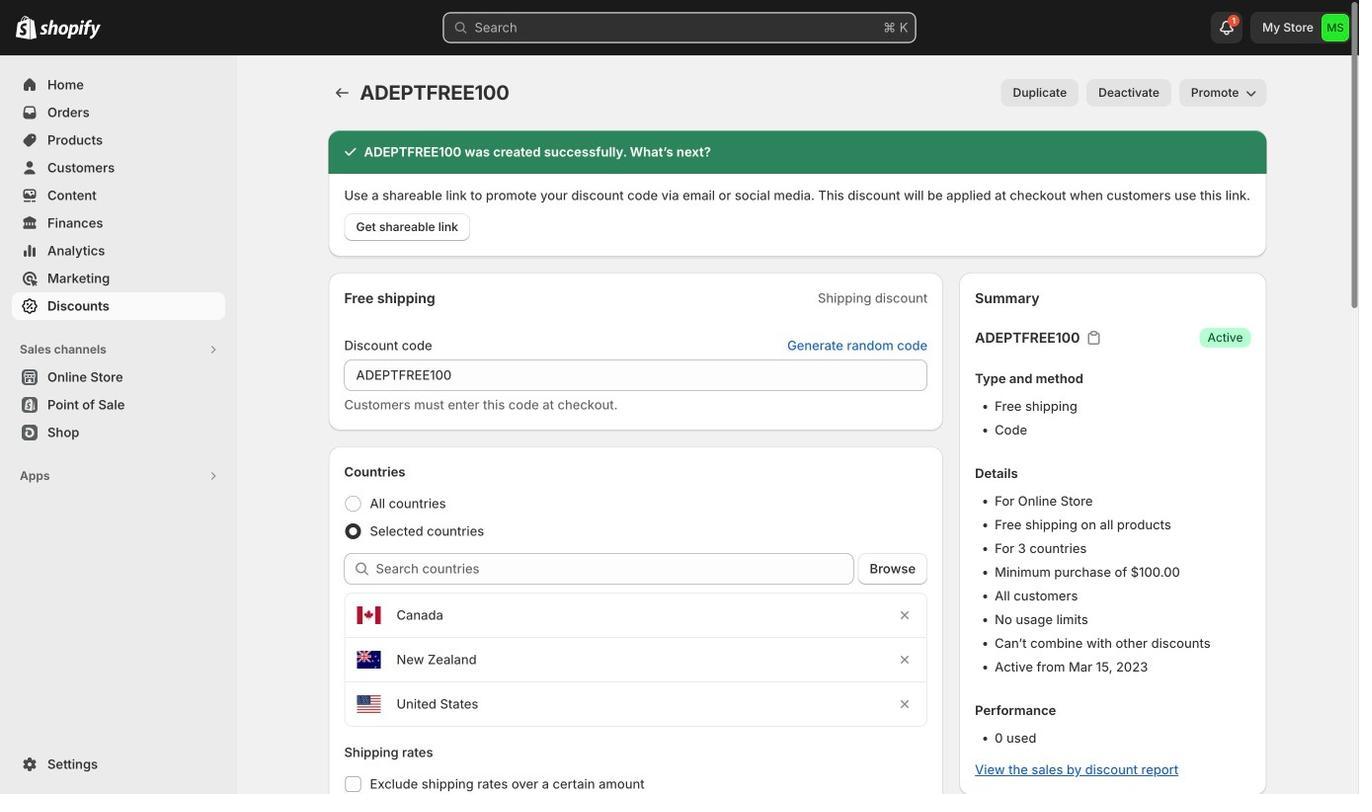 Task type: describe. For each thing, give the bounding box(es) containing it.
1 horizontal spatial shopify image
[[40, 20, 101, 39]]



Task type: locate. For each thing, give the bounding box(es) containing it.
my store image
[[1322, 14, 1350, 42]]

0 horizontal spatial shopify image
[[16, 16, 37, 39]]

None text field
[[344, 360, 928, 391]]

Search countries text field
[[376, 553, 854, 585]]

shopify image
[[16, 16, 37, 39], [40, 20, 101, 39]]



Task type: vqa. For each thing, say whether or not it's contained in the screenshot.
Shopify icon
yes



